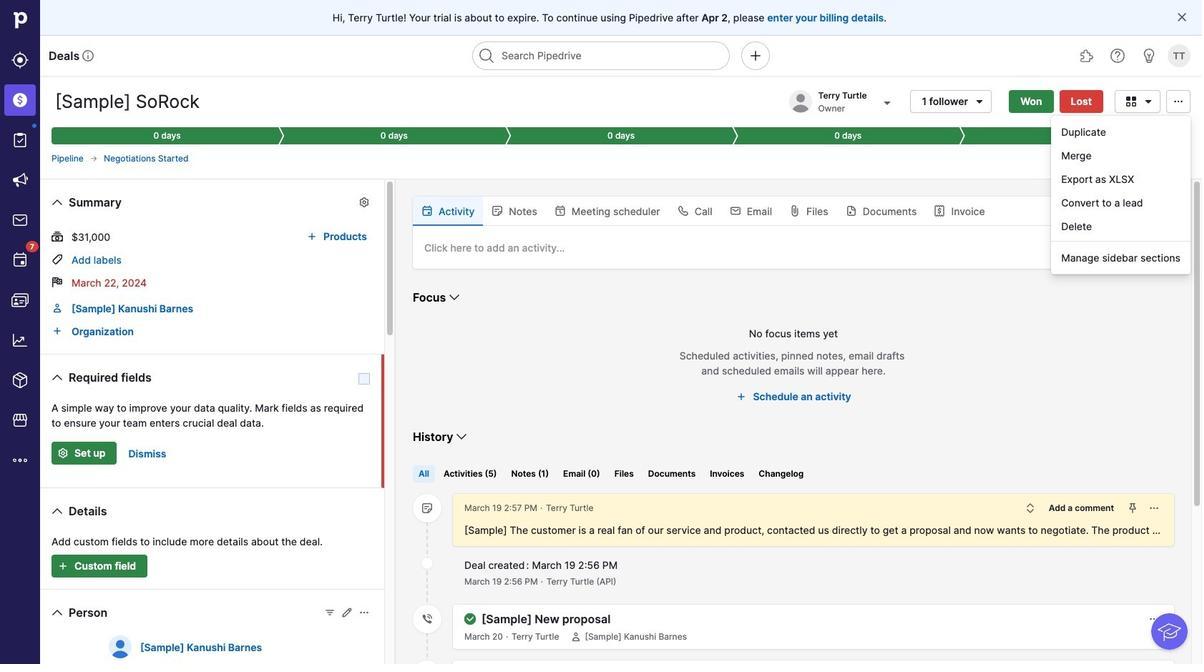 Task type: describe. For each thing, give the bounding box(es) containing it.
1 color secondary image from the top
[[421, 558, 433, 570]]

more actions image
[[1148, 614, 1160, 625]]

info image
[[82, 50, 94, 62]]

more actions image
[[1148, 503, 1160, 514]]

Search Pipedrive field
[[472, 42, 730, 70]]

transfer ownership image
[[878, 94, 896, 111]]

2 color secondary image from the top
[[421, 614, 433, 625]]

quick help image
[[1109, 47, 1126, 64]]

more image
[[11, 452, 29, 469]]

home image
[[9, 9, 31, 31]]

color secondary image
[[421, 503, 433, 514]]

color link image
[[52, 303, 63, 314]]

1 color undefined image from the top
[[11, 132, 29, 149]]

knowledge center bot, also known as kc bot is an onboarding assistant that allows you to see the list of onboarding items in one place for quick and easy reference. this improves your in-app experience. image
[[1151, 614, 1188, 650]]

expand image
[[1024, 503, 1036, 514]]



Task type: vqa. For each thing, say whether or not it's contained in the screenshot.
Region
no



Task type: locate. For each thing, give the bounding box(es) containing it.
menu item
[[0, 80, 40, 120]]

color primary inverted image
[[54, 561, 72, 572]]

sales inbox image
[[11, 212, 29, 229]]

color link image
[[52, 326, 63, 337]]

color undefined image down sales inbox image
[[11, 252, 29, 269]]

contacts image
[[11, 292, 29, 309]]

sales assistant image
[[1141, 47, 1158, 64]]

campaigns image
[[11, 172, 29, 189]]

deals image
[[11, 92, 29, 109]]

leads image
[[11, 52, 29, 69]]

color secondary image
[[421, 558, 433, 570], [421, 614, 433, 625]]

2 color undefined image from the top
[[11, 252, 29, 269]]

0 vertical spatial color undefined image
[[11, 132, 29, 149]]

insights image
[[11, 332, 29, 349]]

pin this note image
[[1127, 503, 1138, 514]]

color primary inverted image
[[54, 448, 72, 459]]

color primary image
[[1123, 96, 1140, 107], [1140, 96, 1157, 107], [1170, 96, 1187, 107], [89, 155, 98, 163], [492, 205, 503, 217], [554, 205, 566, 217], [789, 205, 801, 217], [846, 205, 857, 217], [934, 205, 946, 217], [52, 231, 63, 243], [303, 231, 321, 243], [52, 277, 63, 288], [446, 289, 463, 306], [733, 391, 750, 403], [49, 605, 66, 622], [324, 607, 336, 619], [571, 632, 582, 643]]

color undefined image
[[11, 132, 29, 149], [11, 252, 29, 269]]

[Sample] SoRock text field
[[52, 87, 227, 116]]

color primary image
[[1176, 11, 1188, 23], [971, 96, 988, 107], [49, 194, 66, 211], [358, 197, 370, 208], [421, 205, 433, 217], [677, 205, 689, 217], [730, 205, 741, 217], [52, 254, 63, 265], [49, 369, 66, 386], [453, 429, 470, 446], [49, 503, 66, 520], [341, 607, 353, 619], [358, 607, 370, 619], [464, 614, 476, 625]]

menu
[[0, 0, 40, 665]]

1 vertical spatial color undefined image
[[11, 252, 29, 269]]

1 vertical spatial color secondary image
[[421, 614, 433, 625]]

marketplace image
[[11, 412, 29, 429]]

products image
[[11, 372, 29, 389]]

color undefined image down deals icon
[[11, 132, 29, 149]]

quick add image
[[747, 47, 764, 64]]

0 vertical spatial color secondary image
[[421, 558, 433, 570]]



